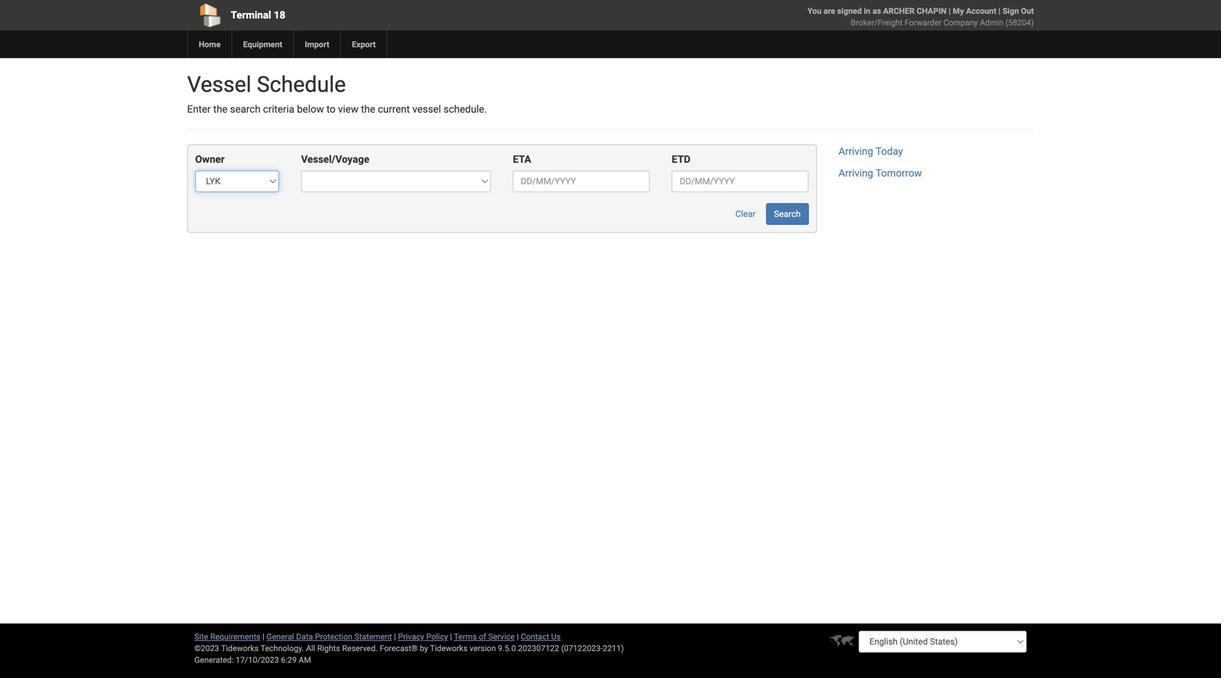 Task type: describe. For each thing, give the bounding box(es) containing it.
etd
[[672, 153, 691, 165]]

6:29
[[281, 656, 297, 665]]

site requirements link
[[195, 632, 261, 642]]

data
[[296, 632, 313, 642]]

signed
[[838, 6, 862, 16]]

import
[[305, 40, 330, 49]]

privacy policy link
[[398, 632, 448, 642]]

chapin
[[917, 6, 947, 16]]

today
[[876, 145, 903, 157]]

as
[[873, 6, 882, 16]]

18
[[274, 9, 286, 21]]

tideworks
[[430, 644, 468, 653]]

| left my
[[949, 6, 951, 16]]

rights
[[317, 644, 340, 653]]

arriving today
[[839, 145, 903, 157]]

| left general
[[263, 632, 265, 642]]

sign out link
[[1003, 6, 1034, 16]]

forecast®
[[380, 644, 418, 653]]

criteria
[[263, 103, 295, 115]]

out
[[1022, 6, 1034, 16]]

current
[[378, 103, 410, 115]]

account
[[967, 6, 997, 16]]

2211)
[[603, 644, 624, 653]]

privacy
[[398, 632, 424, 642]]

contact
[[521, 632, 549, 642]]

my account link
[[953, 6, 997, 16]]

below
[[297, 103, 324, 115]]

clear
[[736, 209, 756, 219]]

terminal 18
[[231, 9, 286, 21]]

1 the from the left
[[213, 103, 228, 115]]

all
[[306, 644, 315, 653]]

import link
[[293, 31, 340, 58]]

(58204)
[[1006, 18, 1034, 27]]

you
[[808, 6, 822, 16]]

statement
[[355, 632, 392, 642]]

vessel
[[187, 72, 252, 97]]

©2023 tideworks
[[195, 644, 259, 653]]

schedule
[[257, 72, 346, 97]]

eta
[[513, 153, 532, 165]]

generated:
[[195, 656, 234, 665]]

terminal 18 link
[[187, 0, 528, 31]]

| up 9.5.0.202307122
[[517, 632, 519, 642]]

enter
[[187, 103, 211, 115]]

owner
[[195, 153, 225, 165]]

search button
[[766, 203, 809, 225]]

my
[[953, 6, 965, 16]]

export link
[[340, 31, 387, 58]]

17/10/2023
[[236, 656, 279, 665]]

policy
[[426, 632, 448, 642]]

general data protection statement link
[[267, 632, 392, 642]]

general
[[267, 632, 294, 642]]



Task type: vqa. For each thing, say whether or not it's contained in the screenshot.
25 on the bottom right
no



Task type: locate. For each thing, give the bounding box(es) containing it.
to
[[327, 103, 336, 115]]

search
[[230, 103, 261, 115]]

vessel
[[413, 103, 441, 115]]

protection
[[315, 632, 353, 642]]

the right view
[[361, 103, 376, 115]]

contact us link
[[521, 632, 561, 642]]

forwarder
[[905, 18, 942, 27]]

| up tideworks
[[450, 632, 452, 642]]

export
[[352, 40, 376, 49]]

vessel/voyage
[[301, 153, 370, 165]]

arriving tomorrow
[[839, 167, 922, 179]]

1 arriving from the top
[[839, 145, 874, 157]]

clear button
[[728, 203, 764, 225]]

technology.
[[261, 644, 304, 653]]

2 the from the left
[[361, 103, 376, 115]]

arriving for arriving today
[[839, 145, 874, 157]]

home link
[[187, 31, 232, 58]]

1 horizontal spatial the
[[361, 103, 376, 115]]

site requirements | general data protection statement | privacy policy | terms of service | contact us ©2023 tideworks technology. all rights reserved. forecast® by tideworks version 9.5.0.202307122 (07122023-2211) generated: 17/10/2023 6:29 am
[[195, 632, 624, 665]]

broker/freight
[[851, 18, 903, 27]]

arriving today link
[[839, 145, 903, 157]]

am
[[299, 656, 311, 665]]

vessel schedule enter the search criteria below to view the current vessel schedule.
[[187, 72, 487, 115]]

version
[[470, 644, 496, 653]]

in
[[864, 6, 871, 16]]

reserved.
[[342, 644, 378, 653]]

2 arriving from the top
[[839, 167, 874, 179]]

site
[[195, 632, 208, 642]]

arriving for arriving tomorrow
[[839, 167, 874, 179]]

0 vertical spatial arriving
[[839, 145, 874, 157]]

search
[[774, 209, 801, 219]]

the
[[213, 103, 228, 115], [361, 103, 376, 115]]

you are signed in as archer chapin | my account | sign out broker/freight forwarder company admin (58204)
[[808, 6, 1034, 27]]

view
[[338, 103, 359, 115]]

archer
[[884, 6, 915, 16]]

the right enter
[[213, 103, 228, 115]]

arriving tomorrow link
[[839, 167, 922, 179]]

terminal
[[231, 9, 271, 21]]

equipment
[[243, 40, 282, 49]]

| left sign
[[999, 6, 1001, 16]]

tomorrow
[[876, 167, 922, 179]]

of
[[479, 632, 487, 642]]

|
[[949, 6, 951, 16], [999, 6, 1001, 16], [263, 632, 265, 642], [394, 632, 396, 642], [450, 632, 452, 642], [517, 632, 519, 642]]

ETA text field
[[513, 170, 650, 192]]

are
[[824, 6, 836, 16]]

terms of service link
[[454, 632, 515, 642]]

ETD text field
[[672, 170, 809, 192]]

sign
[[1003, 6, 1019, 16]]

home
[[199, 40, 221, 49]]

0 horizontal spatial the
[[213, 103, 228, 115]]

(07122023-
[[561, 644, 603, 653]]

| up forecast®
[[394, 632, 396, 642]]

requirements
[[210, 632, 261, 642]]

by
[[420, 644, 428, 653]]

arriving
[[839, 145, 874, 157], [839, 167, 874, 179]]

arriving down "arriving today" link
[[839, 167, 874, 179]]

equipment link
[[232, 31, 293, 58]]

admin
[[980, 18, 1004, 27]]

1 vertical spatial arriving
[[839, 167, 874, 179]]

schedule.
[[444, 103, 487, 115]]

service
[[489, 632, 515, 642]]

arriving up arriving tomorrow
[[839, 145, 874, 157]]

terms
[[454, 632, 477, 642]]

us
[[552, 632, 561, 642]]

9.5.0.202307122
[[498, 644, 559, 653]]

company
[[944, 18, 978, 27]]



